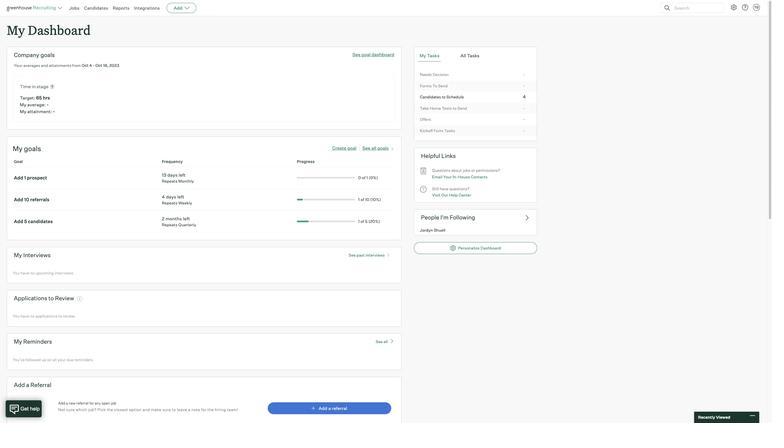 Task type: describe. For each thing, give the bounding box(es) containing it.
days for 13
[[168, 172, 178, 178]]

visit
[[433, 193, 441, 198]]

no for applications
[[30, 314, 35, 319]]

to right 'tests'
[[453, 106, 457, 111]]

create goal link
[[333, 145, 363, 151]]

add for add
[[174, 5, 183, 11]]

see all
[[376, 339, 388, 344]]

helpful
[[421, 152, 441, 159]]

recently viewed
[[699, 415, 731, 420]]

2023
[[109, 63, 119, 68]]

progress bar for 4 days left
[[245, 199, 356, 200]]

decision
[[433, 72, 449, 77]]

our
[[442, 193, 449, 198]]

candidates for candidates to schedule
[[420, 95, 441, 99]]

add for add a new referral for any open job not sure which job? pick the closest option and make sure to leave a note for the hiring team!
[[58, 401, 65, 406]]

add a referral link
[[268, 402, 392, 414]]

days for 4
[[166, 194, 176, 200]]

followed
[[26, 357, 41, 362]]

2
[[162, 216, 165, 221]]

still
[[433, 186, 440, 191]]

a for new
[[66, 401, 68, 406]]

take home tests to send
[[420, 106, 468, 111]]

referral inside "button"
[[332, 406, 348, 411]]

average:
[[27, 102, 46, 107]]

months
[[166, 216, 182, 221]]

referral inside "add a new referral for any open job not sure which job? pick the closest option and make sure to leave a note for the hiring team!"
[[77, 401, 89, 406]]

applications
[[14, 295, 47, 302]]

1 left '(20%)'
[[359, 219, 360, 224]]

hiring
[[215, 407, 226, 412]]

add for add a referral
[[319, 406, 328, 411]]

candidates
[[28, 219, 53, 224]]

home
[[430, 106, 441, 111]]

0 vertical spatial for
[[89, 401, 94, 406]]

dashboard
[[372, 52, 395, 57]]

4 days left repeats weekly
[[162, 194, 192, 205]]

2 vertical spatial all
[[53, 357, 57, 362]]

see past interviews link
[[346, 250, 395, 257]]

applications
[[35, 314, 58, 319]]

goal for see
[[362, 52, 371, 57]]

goals for my goals
[[24, 144, 41, 153]]

you for you have no applications to review.
[[13, 314, 20, 319]]

people i'm following link
[[414, 209, 538, 225]]

viewed
[[717, 415, 731, 420]]

your inside questions about jobs or permissions? email your in-house contacts
[[444, 174, 452, 179]]

1 horizontal spatial send
[[458, 106, 468, 111]]

see all goals
[[363, 145, 389, 151]]

needs
[[420, 72, 432, 77]]

dashboard for my dashboard
[[28, 22, 91, 38]]

center
[[459, 193, 472, 198]]

interviews
[[366, 253, 385, 257]]

integrations
[[134, 5, 160, 11]]

all for see all
[[384, 339, 388, 344]]

integrations link
[[134, 5, 160, 11]]

and inside "add a new referral for any open job not sure which job? pick the closest option and make sure to leave a note for the hiring team!"
[[143, 407, 150, 412]]

people
[[421, 214, 440, 221]]

jordyn shuell
[[420, 228, 446, 233]]

have for applications
[[20, 314, 29, 319]]

tests
[[442, 106, 452, 111]]

0 horizontal spatial 5
[[24, 219, 27, 224]]

progress
[[297, 159, 315, 164]]

jordyn shuell link
[[415, 225, 537, 235]]

my for dashboard
[[7, 22, 25, 38]]

1 sure from the left
[[66, 407, 75, 412]]

1 left prospect
[[24, 175, 26, 181]]

review
[[55, 295, 74, 302]]

(20%)
[[369, 219, 381, 224]]

new
[[69, 401, 76, 406]]

repeats for 2
[[162, 222, 178, 227]]

goal for create
[[348, 145, 357, 151]]

my for goals
[[13, 144, 23, 153]]

my for tasks
[[420, 53, 427, 58]]

personalize
[[459, 246, 480, 250]]

0 horizontal spatial 10
[[24, 197, 29, 202]]

frequency
[[162, 159, 183, 164]]

of for 2 months left
[[361, 219, 365, 224]]

to left review. at left
[[58, 314, 62, 319]]

65
[[36, 95, 42, 101]]

kickoff
[[420, 128, 433, 133]]

all tasks button
[[460, 50, 481, 62]]

stage
[[37, 84, 49, 89]]

0 of 1 (0%)
[[359, 175, 378, 180]]

candidates to schedule
[[420, 95, 464, 99]]

still have questions? visit our help center
[[433, 186, 472, 198]]

to
[[433, 83, 438, 88]]

past
[[357, 253, 365, 257]]

referral
[[30, 382, 51, 389]]

left for 2 months left
[[183, 216, 190, 221]]

my interviews
[[14, 251, 51, 259]]

repeats for 4
[[162, 200, 178, 205]]

td
[[755, 5, 760, 9]]

in
[[32, 84, 36, 89]]

form
[[434, 128, 444, 133]]

averages
[[23, 63, 40, 68]]

upcoming
[[35, 270, 54, 275]]

recently
[[699, 415, 716, 420]]

td button
[[754, 4, 761, 11]]

add for add a referral
[[14, 382, 25, 389]]

time
[[20, 84, 31, 89]]

0 vertical spatial send
[[439, 83, 448, 88]]

dashboard for personalize dashboard
[[481, 246, 501, 250]]

you have no applications to review.
[[13, 314, 76, 319]]

you've
[[13, 357, 25, 362]]

reminders.
[[74, 357, 94, 362]]

my goals
[[13, 144, 41, 153]]

schedule
[[447, 95, 464, 99]]

personalize dashboard
[[459, 246, 501, 250]]

up
[[42, 357, 46, 362]]

following
[[450, 214, 476, 221]]

tasks for my tasks
[[428, 53, 440, 58]]

add 1 prospect
[[14, 175, 47, 181]]

reminders
[[23, 338, 52, 345]]

from
[[72, 63, 81, 68]]

0 vertical spatial 4
[[89, 63, 92, 68]]

weekly
[[179, 200, 192, 205]]

links
[[442, 152, 456, 159]]

jordyn
[[420, 228, 433, 233]]



Task type: locate. For each thing, give the bounding box(es) containing it.
see for my interviews
[[349, 253, 356, 257]]

1 vertical spatial have
[[20, 270, 29, 275]]

no for upcoming
[[30, 270, 35, 275]]

1 horizontal spatial and
[[143, 407, 150, 412]]

to inside "add a new referral for any open job not sure which job? pick the closest option and make sure to leave a note for the hiring team!"
[[172, 407, 176, 412]]

1 of 5 (20%)
[[359, 219, 381, 224]]

left inside 4 days left repeats weekly
[[177, 194, 184, 200]]

offers
[[420, 117, 432, 122]]

left up "quarterly"
[[183, 216, 190, 221]]

candidates
[[84, 5, 108, 11], [420, 95, 441, 99]]

add for add 5 candidates
[[14, 219, 23, 224]]

my for reminders
[[14, 338, 22, 345]]

or
[[472, 168, 476, 173]]

2 vertical spatial repeats
[[162, 222, 178, 227]]

see goal dashboard
[[353, 52, 395, 57]]

tasks up needs decision
[[428, 53, 440, 58]]

of left (10%)
[[361, 197, 365, 202]]

interviews.
[[55, 270, 74, 275]]

your down "company"
[[14, 63, 22, 68]]

1 you from the top
[[13, 270, 20, 275]]

dashboard down 'jobs'
[[28, 22, 91, 38]]

repeats for 13
[[162, 179, 178, 183]]

1 vertical spatial your
[[444, 174, 452, 179]]

of right 0
[[362, 175, 366, 180]]

2 the from the left
[[208, 407, 214, 412]]

0 horizontal spatial send
[[439, 83, 448, 88]]

all tasks
[[461, 53, 480, 58]]

see all goals link
[[363, 144, 396, 151]]

2 vertical spatial 4
[[162, 194, 165, 200]]

1 horizontal spatial referral
[[332, 406, 348, 411]]

1 vertical spatial repeats
[[162, 200, 178, 205]]

1 repeats from the top
[[162, 179, 178, 183]]

due
[[67, 357, 73, 362]]

applications to review
[[14, 295, 74, 302]]

on
[[47, 357, 52, 362]]

goals for company goals
[[41, 51, 55, 58]]

0 vertical spatial you
[[13, 270, 20, 275]]

0 vertical spatial all
[[372, 145, 377, 151]]

days right 13
[[168, 172, 178, 178]]

the down job
[[107, 407, 113, 412]]

your left in-
[[444, 174, 452, 179]]

left for 13 days left
[[179, 172, 186, 178]]

1 vertical spatial send
[[458, 106, 468, 111]]

sure right make
[[163, 407, 171, 412]]

0 vertical spatial of
[[362, 175, 366, 180]]

to left leave
[[172, 407, 176, 412]]

0 horizontal spatial oct
[[82, 63, 89, 68]]

0 vertical spatial goal
[[362, 52, 371, 57]]

see past interviews
[[349, 253, 385, 257]]

of for 13 days left
[[362, 175, 366, 180]]

1 vertical spatial for
[[201, 407, 207, 412]]

days down "13 days left repeats monthly"
[[166, 194, 176, 200]]

not
[[58, 407, 65, 412]]

a for referral
[[329, 406, 331, 411]]

left for 4 days left
[[177, 194, 184, 200]]

goal right create
[[348, 145, 357, 151]]

1 horizontal spatial 5
[[366, 219, 368, 224]]

2 vertical spatial progress bar
[[250, 221, 356, 222]]

have down applications
[[20, 314, 29, 319]]

have up our
[[440, 186, 449, 191]]

contacts
[[471, 174, 488, 179]]

0 vertical spatial repeats
[[162, 179, 178, 183]]

0 horizontal spatial your
[[14, 63, 22, 68]]

1 vertical spatial candidates
[[420, 95, 441, 99]]

add a referral
[[14, 382, 51, 389]]

your
[[58, 357, 66, 362]]

2 horizontal spatial 4
[[523, 94, 526, 100]]

dashboard right personalize
[[481, 246, 501, 250]]

1 horizontal spatial your
[[444, 174, 452, 179]]

0 horizontal spatial 4
[[89, 63, 92, 68]]

goal left dashboard
[[362, 52, 371, 57]]

any
[[95, 401, 101, 406]]

tab list
[[419, 50, 534, 62]]

tasks right the all on the right top
[[468, 53, 480, 58]]

0 vertical spatial no
[[30, 270, 35, 275]]

0 horizontal spatial candidates
[[84, 5, 108, 11]]

1 vertical spatial all
[[384, 339, 388, 344]]

of
[[362, 175, 366, 180], [361, 197, 365, 202], [361, 219, 365, 224]]

to up take home tests to send
[[442, 95, 446, 99]]

repeats down 13
[[162, 179, 178, 183]]

td button
[[753, 3, 762, 12]]

add button
[[167, 3, 197, 13]]

left up 'monthly' at left top
[[179, 172, 186, 178]]

1 the from the left
[[107, 407, 113, 412]]

tasks for all tasks
[[468, 53, 480, 58]]

create
[[333, 145, 347, 151]]

to left review
[[48, 295, 54, 302]]

and right averages
[[41, 63, 48, 68]]

my dashboard
[[7, 22, 91, 38]]

people i'm following
[[421, 214, 476, 221]]

0 horizontal spatial and
[[41, 63, 48, 68]]

goal
[[362, 52, 371, 57], [348, 145, 357, 151]]

1 horizontal spatial 10
[[366, 197, 370, 202]]

all for see all goals
[[372, 145, 377, 151]]

the left hiring
[[208, 407, 214, 412]]

forms
[[420, 83, 432, 88]]

4 for 4
[[523, 94, 526, 100]]

make
[[151, 407, 162, 412]]

company goals
[[14, 51, 55, 58]]

about
[[452, 168, 462, 173]]

progress bar for 13 days left
[[297, 177, 356, 179]]

1 left (10%)
[[359, 197, 360, 202]]

you have no upcoming interviews.
[[13, 270, 74, 275]]

of left '(20%)'
[[361, 219, 365, 224]]

candidates right jobs link at the left top
[[84, 5, 108, 11]]

questions
[[433, 168, 451, 173]]

email
[[433, 174, 443, 179]]

0 vertical spatial days
[[168, 172, 178, 178]]

have inside still have questions? visit our help center
[[440, 186, 449, 191]]

your averages and attainments from oct 4 - oct 18, 2023
[[14, 63, 119, 68]]

0 vertical spatial candidates
[[84, 5, 108, 11]]

2 vertical spatial left
[[183, 216, 190, 221]]

2 sure from the left
[[163, 407, 171, 412]]

1 vertical spatial left
[[177, 194, 184, 200]]

configure image
[[731, 4, 738, 11]]

3 repeats from the top
[[162, 222, 178, 227]]

days inside "13 days left repeats monthly"
[[168, 172, 178, 178]]

see for my reminders
[[376, 339, 383, 344]]

target: 65 hrs my average: - my attainment: -
[[20, 95, 55, 114]]

have for visit
[[440, 186, 449, 191]]

0 horizontal spatial the
[[107, 407, 113, 412]]

days inside 4 days left repeats weekly
[[166, 194, 176, 200]]

5 left '(20%)'
[[366, 219, 368, 224]]

repeats down months
[[162, 222, 178, 227]]

add for add 10 referrals
[[14, 197, 23, 202]]

repeats left weekly
[[162, 200, 178, 205]]

-
[[93, 63, 95, 68], [524, 72, 526, 77], [524, 83, 526, 88], [47, 102, 49, 107], [524, 105, 526, 111], [53, 109, 55, 114], [524, 116, 526, 122], [524, 128, 526, 133]]

0 horizontal spatial for
[[89, 401, 94, 406]]

2 vertical spatial of
[[361, 219, 365, 224]]

add inside add popup button
[[174, 5, 183, 11]]

candidates for candidates
[[84, 5, 108, 11]]

1 horizontal spatial sure
[[163, 407, 171, 412]]

5 left candidates
[[24, 219, 27, 224]]

see for company goals
[[353, 52, 361, 57]]

1 horizontal spatial dashboard
[[481, 246, 501, 250]]

1 vertical spatial progress bar
[[245, 199, 356, 200]]

add a new referral for any open job not sure which job? pick the closest option and make sure to leave a note for the hiring team!
[[58, 401, 239, 412]]

4 inside 4 days left repeats weekly
[[162, 194, 165, 200]]

1 horizontal spatial 4
[[162, 194, 165, 200]]

you down applications
[[13, 314, 20, 319]]

no left upcoming
[[30, 270, 35, 275]]

in-
[[453, 174, 458, 179]]

note
[[192, 407, 200, 412]]

questions about jobs or permissions? email your in-house contacts
[[433, 168, 501, 179]]

no left applications
[[30, 314, 35, 319]]

1 horizontal spatial for
[[201, 407, 207, 412]]

0 horizontal spatial referral
[[77, 401, 89, 406]]

0 vertical spatial and
[[41, 63, 48, 68]]

progress bar for 2 months left
[[250, 221, 356, 222]]

(10%)
[[371, 197, 381, 202]]

goal
[[14, 159, 23, 164]]

attainments
[[49, 63, 71, 68]]

1 no from the top
[[30, 270, 35, 275]]

1 vertical spatial goal
[[348, 145, 357, 151]]

2 no from the top
[[30, 314, 35, 319]]

1 horizontal spatial tasks
[[445, 128, 456, 133]]

0 horizontal spatial all
[[53, 357, 57, 362]]

tab list containing my tasks
[[419, 50, 534, 62]]

to
[[442, 95, 446, 99], [453, 106, 457, 111], [48, 295, 54, 302], [58, 314, 62, 319], [172, 407, 176, 412]]

18,
[[103, 63, 109, 68]]

add inside "add a new referral for any open job not sure which job? pick the closest option and make sure to leave a note for the hiring team!"
[[58, 401, 65, 406]]

repeats inside '2 months left repeats quarterly'
[[162, 222, 178, 227]]

shuell
[[434, 228, 446, 233]]

help
[[450, 193, 458, 198]]

send right to
[[439, 83, 448, 88]]

my inside my tasks button
[[420, 53, 427, 58]]

2 horizontal spatial tasks
[[468, 53, 480, 58]]

1 vertical spatial and
[[143, 407, 150, 412]]

greenhouse recruiting image
[[7, 5, 58, 11]]

0 horizontal spatial dashboard
[[28, 22, 91, 38]]

my reminders
[[14, 338, 52, 345]]

which
[[76, 407, 87, 412]]

and left make
[[143, 407, 150, 412]]

0 horizontal spatial goal
[[348, 145, 357, 151]]

attainment:
[[27, 109, 52, 114]]

10 left (10%)
[[366, 197, 370, 202]]

of for 4 days left
[[361, 197, 365, 202]]

and
[[41, 63, 48, 68], [143, 407, 150, 412]]

progress bar
[[297, 177, 356, 179], [245, 199, 356, 200], [250, 221, 356, 222]]

left inside '2 months left repeats quarterly'
[[183, 216, 190, 221]]

tasks
[[428, 53, 440, 58], [468, 53, 480, 58], [445, 128, 456, 133]]

1 horizontal spatial the
[[208, 407, 214, 412]]

10 left referrals
[[24, 197, 29, 202]]

target:
[[20, 95, 35, 101]]

sure down new
[[66, 407, 75, 412]]

my tasks
[[420, 53, 440, 58]]

a for referral
[[26, 382, 29, 389]]

reports link
[[113, 5, 130, 11]]

1 horizontal spatial candidates
[[420, 95, 441, 99]]

add inside add a referral "button"
[[319, 406, 328, 411]]

have down my interviews
[[20, 270, 29, 275]]

you for you have no upcoming interviews.
[[13, 270, 20, 275]]

see
[[353, 52, 361, 57], [363, 145, 371, 151], [349, 253, 356, 257], [376, 339, 383, 344]]

2 you from the top
[[13, 314, 20, 319]]

0 vertical spatial dashboard
[[28, 22, 91, 38]]

1 vertical spatial dashboard
[[481, 246, 501, 250]]

kickoff form tasks
[[420, 128, 456, 133]]

1 vertical spatial days
[[166, 194, 176, 200]]

0 vertical spatial your
[[14, 63, 22, 68]]

a inside "button"
[[329, 406, 331, 411]]

0 vertical spatial left
[[179, 172, 186, 178]]

13 days left repeats monthly
[[162, 172, 194, 183]]

review.
[[63, 314, 76, 319]]

1 vertical spatial no
[[30, 314, 35, 319]]

goals
[[41, 51, 55, 58], [24, 144, 41, 153], [378, 145, 389, 151]]

2 vertical spatial have
[[20, 314, 29, 319]]

oct left the 18,
[[96, 63, 102, 68]]

create goal
[[333, 145, 357, 151]]

add
[[174, 5, 183, 11], [14, 175, 23, 181], [14, 197, 23, 202], [14, 219, 23, 224], [14, 382, 25, 389], [58, 401, 65, 406], [319, 406, 328, 411]]

have for upcoming
[[20, 270, 29, 275]]

0 horizontal spatial sure
[[66, 407, 75, 412]]

add a referral button
[[268, 402, 392, 414]]

add 5 candidates
[[14, 219, 53, 224]]

1 horizontal spatial goal
[[362, 52, 371, 57]]

left inside "13 days left repeats monthly"
[[179, 172, 186, 178]]

send down schedule
[[458, 106, 468, 111]]

tasks right "form"
[[445, 128, 456, 133]]

for right the note
[[201, 407, 207, 412]]

2 repeats from the top
[[162, 200, 178, 205]]

oct right from at the left top of page
[[82, 63, 89, 68]]

all inside see all goals link
[[372, 145, 377, 151]]

1 horizontal spatial all
[[372, 145, 377, 151]]

2 horizontal spatial all
[[384, 339, 388, 344]]

needs decision
[[420, 72, 449, 77]]

0 vertical spatial have
[[440, 186, 449, 191]]

you down my interviews
[[13, 270, 20, 275]]

reports
[[113, 5, 130, 11]]

see goal dashboard link
[[353, 52, 395, 57]]

referrals
[[30, 197, 49, 202]]

0 horizontal spatial tasks
[[428, 53, 440, 58]]

repeats inside 4 days left repeats weekly
[[162, 200, 178, 205]]

left up weekly
[[177, 194, 184, 200]]

all inside the see all link
[[384, 339, 388, 344]]

Search text field
[[674, 4, 720, 12]]

you
[[13, 270, 20, 275], [13, 314, 20, 319]]

1 vertical spatial 4
[[523, 94, 526, 100]]

4 for 4 days left repeats weekly
[[162, 194, 165, 200]]

my for interviews
[[14, 251, 22, 259]]

2 oct from the left
[[96, 63, 102, 68]]

helpful links
[[421, 152, 456, 159]]

0 vertical spatial progress bar
[[297, 177, 356, 179]]

2 months left repeats quarterly
[[162, 216, 196, 227]]

house
[[458, 174, 470, 179]]

candidates down forms to send
[[420, 95, 441, 99]]

your
[[14, 63, 22, 68], [444, 174, 452, 179]]

add for add 1 prospect
[[14, 175, 23, 181]]

repeats inside "13 days left repeats monthly"
[[162, 179, 178, 183]]

(0%)
[[369, 175, 378, 180]]

1 oct from the left
[[82, 63, 89, 68]]

1 left "(0%)"
[[367, 175, 368, 180]]

job
[[111, 401, 116, 406]]

open
[[102, 401, 110, 406]]

for left any
[[89, 401, 94, 406]]

1 vertical spatial you
[[13, 314, 20, 319]]

1 vertical spatial of
[[361, 197, 365, 202]]

option
[[129, 407, 142, 412]]

candidates link
[[84, 5, 108, 11]]

1 horizontal spatial oct
[[96, 63, 102, 68]]



Task type: vqa. For each thing, say whether or not it's contained in the screenshot.
right sourcing link
no



